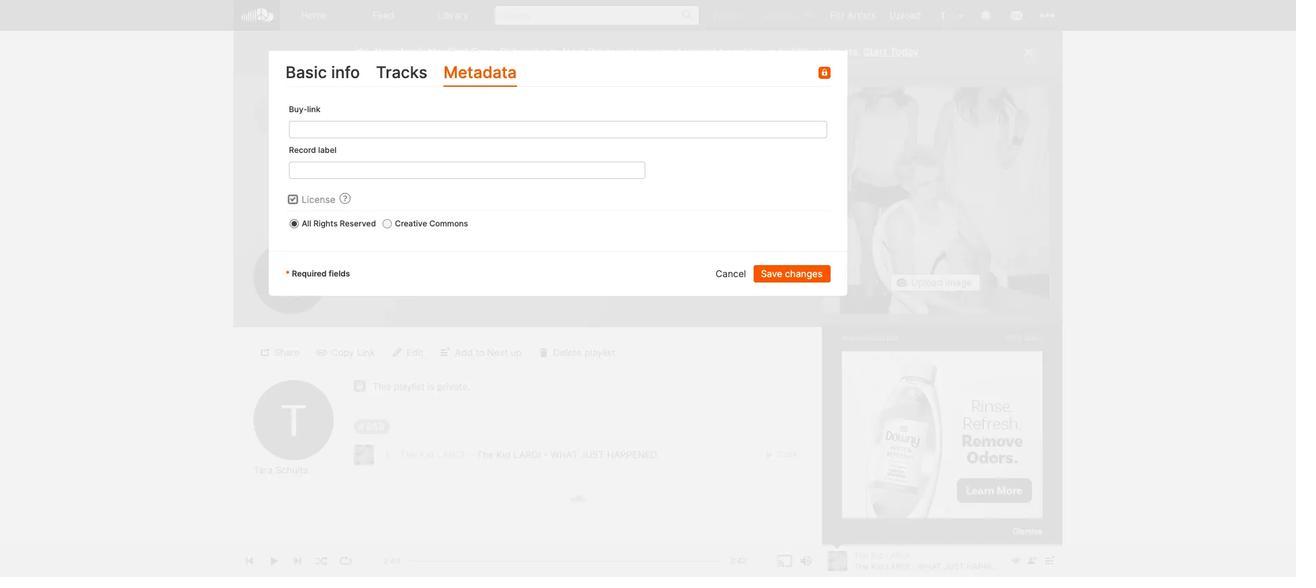Task type: vqa. For each thing, say whether or not it's contained in the screenshot.
first The from the right
yes



Task type: describe. For each thing, give the bounding box(es) containing it.
cancel button
[[709, 265, 754, 283]]

just
[[581, 450, 605, 461]]

1 the from the left
[[400, 450, 417, 461]]

1 to from the left
[[550, 45, 560, 58]]

share button
[[254, 344, 308, 362]]

get
[[619, 45, 634, 58]]

basic info
[[286, 63, 360, 82]]

Search search field
[[495, 6, 699, 25]]

1 kid from the left
[[420, 450, 434, 461]]

up
[[764, 45, 776, 58]]

library link
[[419, 0, 488, 31]]

info
[[331, 63, 360, 82]]

cookie for policy
[[908, 437, 935, 447]]

charts
[[975, 448, 1001, 458]]

upload for upload image
[[911, 277, 943, 288]]

legal link
[[842, 437, 863, 447]]

tirtiual element
[[822, 87, 1050, 314]]

now available: first fans. subscribe to next pro to get your next upload heard by up to 100+ listeners. start today
[[374, 45, 919, 58]]

1 track 2:42
[[277, 252, 304, 300]]

cookie policy link
[[908, 437, 960, 447]]

required
[[292, 269, 327, 279]]

privacy link
[[871, 437, 900, 447]]

large image
[[286, 193, 300, 207]]

laroi.
[[437, 450, 467, 461]]

the kid laroi. link
[[400, 450, 467, 461]]

for
[[830, 9, 845, 21]]

copy
[[331, 347, 354, 358]]

today
[[890, 45, 919, 58]]

upload for upload
[[890, 9, 921, 21]]

1 - from the left
[[470, 450, 474, 461]]

delete playlist button
[[533, 344, 624, 362]]

link
[[357, 347, 375, 358]]

cancel
[[716, 268, 746, 279]]

try for try next pro
[[762, 9, 776, 21]]

cookie policy
[[908, 437, 960, 447]]

playlist for delete
[[585, 347, 616, 358]]

available:
[[399, 45, 445, 58]]

for artists link
[[824, 0, 883, 30]]

rights
[[314, 219, 338, 229]]

edit
[[407, 347, 424, 358]]

legal
[[842, 437, 863, 447]]

go+
[[730, 9, 748, 21]]

try go+
[[713, 9, 748, 21]]

tracks
[[376, 63, 428, 82]]

commons
[[429, 219, 468, 229]]

delete playlist
[[553, 347, 616, 358]]

delete
[[553, 347, 582, 358]]

metadata link
[[444, 60, 517, 87]]

subscribe
[[500, 45, 547, 58]]

(us)
[[914, 463, 931, 473]]

charts language: english (us)
[[842, 448, 1001, 473]]

save
[[761, 268, 783, 279]]

cookie manager imprint
[[842, 437, 1031, 458]]

resources
[[901, 448, 941, 458]]

mobile
[[857, 352, 887, 363]]

fans.
[[471, 45, 497, 58]]

first
[[447, 45, 469, 58]]

image
[[946, 277, 972, 288]]

all
[[302, 219, 311, 229]]

r&b
[[366, 421, 385, 433]]

manager
[[998, 437, 1031, 447]]

artist resources link
[[878, 448, 941, 458]]

schultz
[[276, 465, 308, 476]]

upload image
[[911, 277, 972, 288]]

record label
[[289, 145, 337, 155]]

fields
[[329, 269, 350, 279]]

100+
[[791, 45, 815, 58]]

library
[[438, 9, 469, 21]]

copy link
[[331, 347, 375, 358]]

cookie for manager
[[969, 437, 995, 447]]

try for try go+
[[713, 9, 727, 21]]

Record label text field
[[289, 162, 646, 179]]

buy-link
[[289, 105, 321, 115]]



Task type: locate. For each thing, give the bounding box(es) containing it.
0 horizontal spatial try
[[713, 9, 727, 21]]

* required fields
[[286, 269, 350, 279]]

1 horizontal spatial cookie
[[969, 437, 995, 447]]

playlist right delete
[[585, 347, 616, 358]]

0 horizontal spatial to
[[550, 45, 560, 58]]

1 horizontal spatial -
[[544, 450, 548, 461]]

save changes
[[761, 268, 823, 279]]

language:
[[842, 463, 882, 473]]

your
[[637, 45, 658, 58]]

go
[[842, 352, 855, 363]]

try right go+
[[762, 9, 776, 21]]

for artists
[[830, 9, 876, 21]]

now
[[374, 45, 396, 58]]

r&b link
[[354, 420, 390, 435]]

1
[[283, 252, 297, 278], [384, 450, 390, 461]]

0 horizontal spatial playlist
[[394, 381, 425, 393]]

try left go+
[[713, 9, 727, 21]]

laroi
[[513, 450, 541, 461]]

charts link
[[975, 448, 1001, 458]]

2 cookie from the left
[[969, 437, 995, 447]]

2 to from the left
[[606, 45, 616, 58]]

license
[[299, 194, 336, 205]]

try next pro
[[762, 9, 817, 21]]

- left 'what'
[[544, 450, 548, 461]]

1 horizontal spatial to
[[606, 45, 616, 58]]

1 horizontal spatial tara schultz's avatar element
[[934, 7, 952, 24]]

playlist
[[585, 347, 616, 358], [394, 381, 425, 393]]

playlist inside delete playlist button
[[585, 347, 616, 358]]

tirtiual
[[302, 96, 354, 116]]

upload image button
[[891, 274, 980, 292]]

all rights reserved
[[302, 219, 376, 229]]

0 vertical spatial playlist
[[585, 347, 616, 358]]

0 vertical spatial upload
[[890, 9, 921, 21]]

artist
[[878, 448, 899, 458]]

upload inside the upload link
[[890, 9, 921, 21]]

1 horizontal spatial pro
[[802, 9, 817, 21]]

1 vertical spatial 1
[[384, 450, 390, 461]]

0 horizontal spatial pro
[[588, 45, 604, 58]]

1 vertical spatial pro
[[588, 45, 604, 58]]

tracks link
[[376, 60, 428, 87]]

the kid laroi - what just happened element
[[354, 446, 374, 466]]

1 vertical spatial upload
[[911, 277, 943, 288]]

0 vertical spatial pro
[[802, 9, 817, 21]]

0 vertical spatial next
[[779, 9, 800, 21]]

kid left laroi
[[496, 450, 511, 461]]

2 the from the left
[[477, 450, 494, 461]]

2 try from the left
[[762, 9, 776, 21]]

1 vertical spatial next
[[563, 45, 585, 58]]

try next pro link
[[755, 0, 824, 30]]

tara schultz link
[[254, 465, 308, 477]]

to right 'up' in the right of the page
[[779, 45, 788, 58]]

buy-
[[289, 105, 307, 115]]

236k
[[775, 450, 798, 460]]

pro left get
[[588, 45, 604, 58]]

label
[[318, 145, 337, 155]]

0 vertical spatial 1
[[283, 252, 297, 278]]

upload
[[684, 45, 717, 58]]

None search field
[[488, 0, 706, 30]]

playlist for this
[[394, 381, 425, 393]]

try go+ link
[[706, 0, 755, 30]]

home
[[301, 9, 327, 21]]

Buy-link text field
[[289, 121, 827, 139]]

next up 100+
[[779, 9, 800, 21]]

1 horizontal spatial kid
[[496, 450, 511, 461]]

0 horizontal spatial next
[[563, 45, 585, 58]]

0 vertical spatial tara schultz's avatar element
[[934, 7, 952, 24]]

artist resources
[[878, 448, 941, 458]]

to left get
[[606, 45, 616, 58]]

start
[[864, 45, 887, 58]]

1 horizontal spatial try
[[762, 9, 776, 21]]

upload up today
[[890, 9, 921, 21]]

edit button
[[386, 344, 432, 362]]

0 horizontal spatial cookie
[[908, 437, 935, 447]]

upload left image
[[911, 277, 943, 288]]

0 horizontal spatial tara schultz's avatar element
[[254, 381, 334, 461]]

privacy
[[871, 437, 900, 447]]

basic info link
[[286, 60, 360, 87]]

private.
[[437, 381, 470, 393]]

next inside try next pro link
[[779, 9, 800, 21]]

1 horizontal spatial 1
[[384, 450, 390, 461]]

next
[[661, 45, 682, 58]]

record
[[289, 145, 316, 155]]

is
[[427, 381, 435, 393]]

track
[[277, 279, 304, 289]]

blog
[[950, 448, 967, 458]]

share
[[274, 347, 300, 358]]

*
[[286, 269, 290, 279]]

the kid laroi. - the kid laroi - what just happened
[[400, 450, 657, 461]]

imprint link
[[842, 448, 869, 458]]

imprint
[[842, 448, 869, 458]]

to right subscribe
[[550, 45, 560, 58]]

link
[[307, 105, 321, 115]]

cookie up the charts link
[[969, 437, 995, 447]]

english
[[884, 463, 912, 473]]

1 up track
[[283, 252, 297, 278]]

upload inside upload image button
[[911, 277, 943, 288]]

artists
[[847, 9, 876, 21]]

kid left laroi.
[[420, 450, 434, 461]]

playlist left is
[[394, 381, 425, 393]]

1 right the kid laroi - what just happened element
[[384, 450, 390, 461]]

tara schultz
[[254, 465, 308, 476]]

2 kid from the left
[[496, 450, 511, 461]]

cookie manager link
[[969, 437, 1031, 447]]

1 horizontal spatial next
[[779, 9, 800, 21]]

3 to from the left
[[779, 45, 788, 58]]

the
[[400, 450, 417, 461], [477, 450, 494, 461]]

tara schultz's avatar element
[[934, 7, 952, 24], [254, 381, 334, 461]]

1 horizontal spatial playlist
[[585, 347, 616, 358]]

upload link
[[883, 0, 928, 30]]

by
[[750, 45, 761, 58]]

2 horizontal spatial to
[[779, 45, 788, 58]]

happened
[[607, 450, 657, 461]]

the right laroi.
[[477, 450, 494, 461]]

feed
[[373, 9, 395, 21]]

1 vertical spatial tara schultz's avatar element
[[254, 381, 334, 461]]

tara schultz's avatar element up schultz
[[254, 381, 334, 461]]

-
[[470, 450, 474, 461], [544, 450, 548, 461]]

1 horizontal spatial the
[[477, 450, 494, 461]]

0 horizontal spatial -
[[470, 450, 474, 461]]

1 for 1
[[384, 450, 390, 461]]

- right laroi.
[[470, 450, 474, 461]]

feed link
[[349, 0, 419, 31]]

listeners.
[[818, 45, 861, 58]]

the kid laroi - what just happened link
[[477, 450, 657, 461]]

cookie inside cookie manager imprint
[[969, 437, 995, 447]]

1 for 1 track 2:42
[[283, 252, 297, 278]]

1 cookie from the left
[[908, 437, 935, 447]]

2 - from the left
[[544, 450, 548, 461]]

start today link
[[864, 45, 919, 58]]

tara
[[254, 465, 273, 476]]

0 horizontal spatial the
[[400, 450, 417, 461]]

1 inside 1 track 2:42
[[283, 252, 297, 278]]

kid
[[420, 450, 434, 461], [496, 450, 511, 461]]

cookie up resources at the right
[[908, 437, 935, 447]]

creative
[[395, 219, 427, 229]]

0 horizontal spatial 1
[[283, 252, 297, 278]]

2:42
[[280, 289, 301, 300]]

heard
[[719, 45, 747, 58]]

metadata
[[444, 63, 517, 82]]

blog link
[[950, 448, 967, 458]]

the left laroi.
[[400, 450, 417, 461]]

changes
[[785, 268, 823, 279]]

reserved
[[340, 219, 376, 229]]

1 try from the left
[[713, 9, 727, 21]]

to
[[550, 45, 560, 58], [606, 45, 616, 58], [779, 45, 788, 58]]

policy
[[937, 437, 960, 447]]

tara schultz's avatar element right the upload link on the right top
[[934, 7, 952, 24]]

0 horizontal spatial kid
[[420, 450, 434, 461]]

next down search search field
[[563, 45, 585, 58]]

1 vertical spatial playlist
[[394, 381, 425, 393]]

copy link button
[[311, 344, 383, 362]]

pro left for
[[802, 9, 817, 21]]



